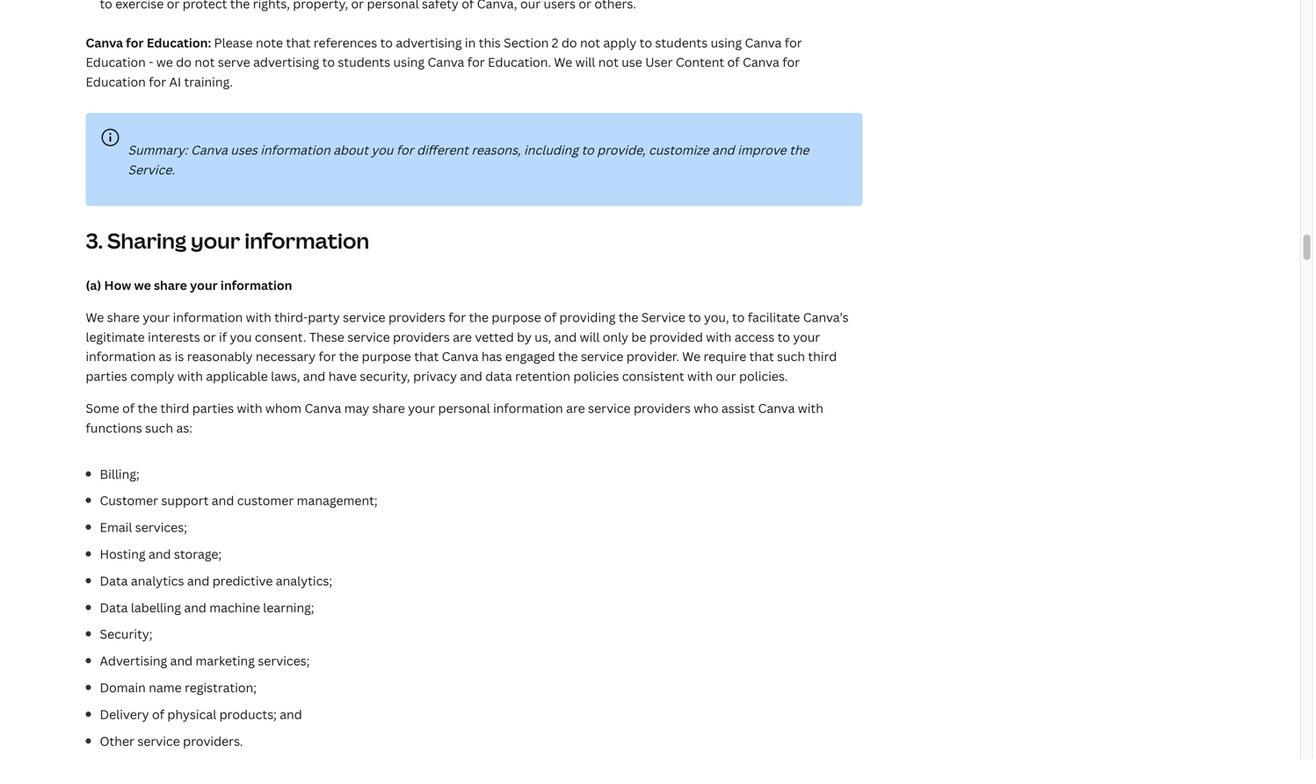 Task type: vqa. For each thing, say whether or not it's contained in the screenshot.
can
no



Task type: describe. For each thing, give the bounding box(es) containing it.
0 horizontal spatial we
[[134, 277, 151, 294]]

domain
[[100, 679, 146, 696]]

only
[[603, 329, 628, 345]]

summary:
[[128, 142, 188, 158]]

analytics;
[[276, 573, 332, 589]]

email services;
[[100, 519, 187, 536]]

such inside we share your information with third-party service providers for the purpose of providing the service to you, to facilitate canva's legitimate interests or if you consent. these service providers are vetted by us, and will only be provided with access to your information as is reasonably necessary for the purpose that canva has engaged the service provider. we require that such third parties comply with applicable laws, and have security, privacy and data retention policies consistent with our policies.
[[777, 348, 805, 365]]

1 vertical spatial using
[[393, 54, 425, 70]]

0 vertical spatial students
[[655, 34, 708, 51]]

engaged
[[505, 348, 555, 365]]

with left our
[[687, 368, 713, 385]]

canva's
[[803, 309, 849, 326]]

share inside we share your information with third-party service providers for the purpose of providing the service to you, to facilitate canva's legitimate interests or if you consent. these service providers are vetted by us, and will only be provided with access to your information as is reasonably necessary for the purpose that canva has engaged the service provider. we require that such third parties comply with applicable laws, and have security, privacy and data retention policies consistent with our policies.
[[107, 309, 140, 326]]

you inside we share your information with third-party service providers for the purpose of providing the service to you, to facilitate canva's legitimate interests or if you consent. these service providers are vetted by us, and will only be provided with access to your information as is reasonably necessary for the purpose that canva has engaged the service provider. we require that such third parties comply with applicable laws, and have security, privacy and data retention policies consistent with our policies.
[[230, 329, 252, 345]]

in
[[465, 34, 476, 51]]

of inside please note that references to advertising in this section 2 do not apply to students using canva for education - we do not serve advertising to students using canva for education. we will not use user content of canva for education for ai training.
[[727, 54, 740, 70]]

1 horizontal spatial that
[[414, 348, 439, 365]]

apply
[[603, 34, 637, 51]]

we share your information with third-party service providers for the purpose of providing the service to you, to facilitate canva's legitimate interests or if you consent. these service providers are vetted by us, and will only be provided with access to your information as is reasonably necessary for the purpose that canva has engaged the service provider. we require that such third parties comply with applicable laws, and have security, privacy and data retention policies consistent with our policies.
[[86, 309, 849, 385]]

management;
[[297, 492, 378, 509]]

will inside we share your information with third-party service providers for the purpose of providing the service to you, to facilitate canva's legitimate interests or if you consent. these service providers are vetted by us, and will only be provided with access to your information as is reasonably necessary for the purpose that canva has engaged the service provider. we require that such third parties comply with applicable laws, and have security, privacy and data retention policies consistent with our policies.
[[580, 329, 600, 345]]

the inside "some of the third parties with whom canva may share your personal information are service providers who assist canva with functions such as:"
[[138, 400, 157, 417]]

applicable
[[206, 368, 268, 385]]

2 horizontal spatial we
[[682, 348, 701, 365]]

third-
[[274, 309, 308, 326]]

2 horizontal spatial that
[[749, 348, 774, 365]]

parties inside we share your information with third-party service providers for the purpose of providing the service to you, to facilitate canva's legitimate interests or if you consent. these service providers are vetted by us, and will only be provided with access to your information as is reasonably necessary for the purpose that canva has engaged the service provider. we require that such third parties comply with applicable laws, and have security, privacy and data retention policies consistent with our policies.
[[86, 368, 127, 385]]

delivery
[[100, 706, 149, 723]]

data for data analytics and predictive analytics;
[[100, 573, 128, 589]]

to inside summary: canva uses information about you for different reasons, including to provide, customize and improve the service.
[[581, 142, 594, 158]]

to left you,
[[688, 309, 701, 326]]

to right 'references'
[[380, 34, 393, 51]]

1 vertical spatial students
[[338, 54, 390, 70]]

security,
[[360, 368, 410, 385]]

other
[[100, 733, 134, 750]]

0 vertical spatial using
[[711, 34, 742, 51]]

share inside "some of the third parties with whom canva may share your personal information are service providers who assist canva with functions such as:"
[[372, 400, 405, 417]]

we inside please note that references to advertising in this section 2 do not apply to students using canva for education - we do not serve advertising to students using canva for education. we will not use user content of canva for education for ai training.
[[156, 54, 173, 70]]

service right other
[[137, 733, 180, 750]]

canva for education:
[[86, 34, 214, 51]]

2
[[552, 34, 559, 51]]

physical
[[167, 706, 216, 723]]

to down facilitate
[[777, 329, 790, 345]]

and right us,
[[554, 329, 577, 345]]

and left have
[[303, 368, 326, 385]]

and down storage;
[[187, 573, 210, 589]]

not left apply
[[580, 34, 600, 51]]

the up vetted
[[469, 309, 489, 326]]

0 vertical spatial do
[[561, 34, 577, 51]]

advertising
[[100, 653, 167, 669]]

providers.
[[183, 733, 243, 750]]

necessary
[[256, 348, 316, 365]]

section
[[504, 34, 549, 51]]

user
[[645, 54, 673, 70]]

customize
[[649, 142, 709, 158]]

billing;
[[100, 466, 139, 482]]

we inside please note that references to advertising in this section 2 do not apply to students using canva for education - we do not serve advertising to students using canva for education. we will not use user content of canva for education for ai training.
[[554, 54, 572, 70]]

learning;
[[263, 599, 314, 616]]

your down the canva's
[[793, 329, 820, 345]]

access
[[735, 329, 774, 345]]

providers inside "some of the third parties with whom canva may share your personal information are service providers who assist canva with functions such as:"
[[634, 400, 691, 417]]

comply
[[130, 368, 174, 385]]

use
[[622, 54, 642, 70]]

interests
[[148, 329, 200, 345]]

data for data labelling and machine learning;
[[100, 599, 128, 616]]

data
[[485, 368, 512, 385]]

of inside we share your information with third-party service providers for the purpose of providing the service to you, to facilitate canva's legitimate interests or if you consent. these service providers are vetted by us, and will only be provided with access to your information as is reasonably necessary for the purpose that canva has engaged the service provider. we require that such third parties comply with applicable laws, and have security, privacy and data retention policies consistent with our policies.
[[544, 309, 556, 326]]

2 education from the top
[[86, 73, 146, 90]]

the up have
[[339, 348, 359, 365]]

your up interests
[[143, 309, 170, 326]]

your up (a) how we share your information
[[191, 226, 240, 255]]

as
[[159, 348, 172, 365]]

party
[[308, 309, 340, 326]]

1 vertical spatial providers
[[393, 329, 450, 345]]

and left data
[[460, 368, 482, 385]]

our
[[716, 368, 736, 385]]

policies.
[[739, 368, 788, 385]]

security;
[[100, 626, 152, 643]]

facilitate
[[748, 309, 800, 326]]

service right party
[[343, 309, 385, 326]]

retention
[[515, 368, 570, 385]]

1 vertical spatial services;
[[258, 653, 310, 669]]

3. sharing your information
[[86, 226, 369, 255]]

0 horizontal spatial advertising
[[253, 54, 319, 70]]

registration;
[[185, 679, 257, 696]]

advertising and marketing services;
[[100, 653, 310, 669]]

with left whom
[[237, 400, 262, 417]]

some of the third parties with whom canva may share your personal information are service providers who assist canva with functions such as:
[[86, 400, 823, 436]]

1 vertical spatial do
[[176, 54, 192, 70]]

references
[[314, 34, 377, 51]]

third inside "some of the third parties with whom canva may share your personal information are service providers who assist canva with functions such as:"
[[160, 400, 189, 417]]

domain name registration;
[[100, 679, 257, 696]]

1 education from the top
[[86, 54, 146, 70]]

machine
[[209, 599, 260, 616]]

canva inside we share your information with third-party service providers for the purpose of providing the service to you, to facilitate canva's legitimate interests or if you consent. these service providers are vetted by us, and will only be provided with access to your information as is reasonably necessary for the purpose that canva has engaged the service provider. we require that such third parties comply with applicable laws, and have security, privacy and data retention policies consistent with our policies.
[[442, 348, 479, 365]]

of inside "some of the third parties with whom canva may share your personal information are service providers who assist canva with functions such as:"
[[122, 400, 135, 417]]

note
[[256, 34, 283, 51]]

this
[[479, 34, 501, 51]]

service inside "some of the third parties with whom canva may share your personal information are service providers who assist canva with functions such as:"
[[588, 400, 631, 417]]

service
[[641, 309, 685, 326]]

provided
[[649, 329, 703, 345]]

service right these
[[347, 329, 390, 345]]

policies
[[573, 368, 619, 385]]

and up domain name registration;
[[170, 653, 193, 669]]

uses
[[231, 142, 257, 158]]

summary: canva uses information about you for different reasons, including to provide, customize and improve the service.
[[128, 142, 809, 178]]

that inside please note that references to advertising in this section 2 do not apply to students using canva for education - we do not serve advertising to students using canva for education. we will not use user content of canva for education for ai training.
[[286, 34, 311, 51]]

about
[[333, 142, 368, 158]]

customer
[[237, 492, 294, 509]]

to right you,
[[732, 309, 745, 326]]

third inside we share your information with third-party service providers for the purpose of providing the service to you, to facilitate canva's legitimate interests or if you consent. these service providers are vetted by us, and will only be provided with access to your information as is reasonably necessary for the purpose that canva has engaged the service provider. we require that such third parties comply with applicable laws, and have security, privacy and data retention policies consistent with our policies.
[[808, 348, 837, 365]]

predictive
[[212, 573, 273, 589]]

to up user
[[640, 34, 652, 51]]

hosting
[[100, 546, 146, 562]]

education.
[[488, 54, 551, 70]]

the up retention
[[558, 348, 578, 365]]

data analytics and predictive analytics;
[[100, 573, 332, 589]]

sharing
[[107, 226, 186, 255]]

parties inside "some of the third parties with whom canva may share your personal information are service providers who assist canva with functions such as:"
[[192, 400, 234, 417]]

may
[[344, 400, 369, 417]]

content
[[676, 54, 724, 70]]

service.
[[128, 161, 175, 178]]

of down name
[[152, 706, 164, 723]]



Task type: locate. For each thing, give the bounding box(es) containing it.
0 vertical spatial purpose
[[492, 309, 541, 326]]

0 vertical spatial you
[[371, 142, 393, 158]]

and up analytics
[[149, 546, 171, 562]]

to left the provide,
[[581, 142, 594, 158]]

not up training.
[[195, 54, 215, 70]]

do down education:
[[176, 54, 192, 70]]

2 vertical spatial providers
[[634, 400, 691, 417]]

how
[[104, 277, 131, 294]]

1 vertical spatial third
[[160, 400, 189, 417]]

are inside we share your information with third-party service providers for the purpose of providing the service to you, to facilitate canva's legitimate interests or if you consent. these service providers are vetted by us, and will only be provided with access to your information as is reasonably necessary for the purpose that canva has engaged the service provider. we require that such third parties comply with applicable laws, and have security, privacy and data retention policies consistent with our policies.
[[453, 329, 472, 345]]

of right content
[[727, 54, 740, 70]]

1 horizontal spatial we
[[156, 54, 173, 70]]

require
[[704, 348, 746, 365]]

0 horizontal spatial share
[[107, 309, 140, 326]]

1 vertical spatial parties
[[192, 400, 234, 417]]

and right products;
[[280, 706, 302, 723]]

with up consent.
[[246, 309, 271, 326]]

1 horizontal spatial share
[[154, 277, 187, 294]]

your
[[191, 226, 240, 255], [190, 277, 218, 294], [143, 309, 170, 326], [793, 329, 820, 345], [408, 400, 435, 417]]

and down the data analytics and predictive analytics;
[[184, 599, 206, 616]]

1 horizontal spatial purpose
[[492, 309, 541, 326]]

0 vertical spatial education
[[86, 54, 146, 70]]

0 horizontal spatial third
[[160, 400, 189, 417]]

improve
[[737, 142, 786, 158]]

you inside summary: canva uses information about you for different reasons, including to provide, customize and improve the service.
[[371, 142, 393, 158]]

purpose up security,
[[362, 348, 411, 365]]

and left improve
[[712, 142, 734, 158]]

we up legitimate
[[86, 309, 104, 326]]

customer
[[100, 492, 158, 509]]

will inside please note that references to advertising in this section 2 do not apply to students using canva for education - we do not serve advertising to students using canva for education. we will not use user content of canva for education for ai training.
[[575, 54, 595, 70]]

whom
[[265, 400, 302, 417]]

training.
[[184, 73, 233, 90]]

such inside "some of the third parties with whom canva may share your personal information are service providers who assist canva with functions such as:"
[[145, 420, 173, 436]]

-
[[149, 54, 153, 70]]

you right if
[[230, 329, 252, 345]]

functions
[[86, 420, 142, 436]]

1 horizontal spatial using
[[711, 34, 742, 51]]

data labelling and machine learning;
[[100, 599, 314, 616]]

students down 'references'
[[338, 54, 390, 70]]

1 horizontal spatial parties
[[192, 400, 234, 417]]

customer support and customer management;
[[100, 492, 378, 509]]

1 vertical spatial such
[[145, 420, 173, 436]]

reasonably
[[187, 348, 253, 365]]

will left "use"
[[575, 54, 595, 70]]

0 horizontal spatial you
[[230, 329, 252, 345]]

you
[[371, 142, 393, 158], [230, 329, 252, 345]]

are down policies
[[566, 400, 585, 417]]

3.
[[86, 226, 103, 255]]

data
[[100, 573, 128, 589], [100, 599, 128, 616]]

providing
[[559, 309, 616, 326]]

service down policies
[[588, 400, 631, 417]]

1 vertical spatial education
[[86, 73, 146, 90]]

using
[[711, 34, 742, 51], [393, 54, 425, 70]]

1 horizontal spatial we
[[554, 54, 572, 70]]

0 horizontal spatial we
[[86, 309, 104, 326]]

1 vertical spatial share
[[107, 309, 140, 326]]

your inside "some of the third parties with whom canva may share your personal information are service providers who assist canva with functions such as:"
[[408, 400, 435, 417]]

(a)
[[86, 277, 101, 294]]

such
[[777, 348, 805, 365], [145, 420, 173, 436]]

0 vertical spatial are
[[453, 329, 472, 345]]

products;
[[219, 706, 277, 723]]

0 vertical spatial we
[[156, 54, 173, 70]]

labelling
[[131, 599, 181, 616]]

parties up as:
[[192, 400, 234, 417]]

1 data from the top
[[100, 573, 128, 589]]

with down is
[[177, 368, 203, 385]]

to
[[380, 34, 393, 51], [640, 34, 652, 51], [322, 54, 335, 70], [581, 142, 594, 158], [688, 309, 701, 326], [732, 309, 745, 326], [777, 329, 790, 345]]

for inside summary: canva uses information about you for different reasons, including to provide, customize and improve the service.
[[396, 142, 414, 158]]

1 vertical spatial we
[[134, 277, 151, 294]]

information inside "some of the third parties with whom canva may share your personal information are service providers who assist canva with functions such as:"
[[493, 400, 563, 417]]

share
[[154, 277, 187, 294], [107, 309, 140, 326], [372, 400, 405, 417]]

to down 'references'
[[322, 54, 335, 70]]

0 horizontal spatial are
[[453, 329, 472, 345]]

please note that references to advertising in this section 2 do not apply to students using canva for education - we do not serve advertising to students using canva for education. we will not use user content of canva for education for ai training.
[[86, 34, 802, 90]]

0 vertical spatial providers
[[388, 309, 445, 326]]

please
[[214, 34, 253, 51]]

if
[[219, 329, 227, 345]]

we down 2
[[554, 54, 572, 70]]

0 vertical spatial we
[[554, 54, 572, 70]]

0 horizontal spatial that
[[286, 34, 311, 51]]

that right "note"
[[286, 34, 311, 51]]

education:
[[147, 34, 211, 51]]

including
[[524, 142, 578, 158]]

marketing
[[196, 653, 255, 669]]

of up functions
[[122, 400, 135, 417]]

the down comply
[[138, 400, 157, 417]]

are left vetted
[[453, 329, 472, 345]]

third down the canva's
[[808, 348, 837, 365]]

information inside summary: canva uses information about you for different reasons, including to provide, customize and improve the service.
[[260, 142, 330, 158]]

us,
[[535, 329, 551, 345]]

or
[[203, 329, 216, 345]]

1 horizontal spatial such
[[777, 348, 805, 365]]

education left -
[[86, 54, 146, 70]]

providers
[[388, 309, 445, 326], [393, 329, 450, 345], [634, 400, 691, 417]]

share right may on the left bottom
[[372, 400, 405, 417]]

0 horizontal spatial purpose
[[362, 348, 411, 365]]

the
[[789, 142, 809, 158], [469, 309, 489, 326], [619, 309, 638, 326], [339, 348, 359, 365], [558, 348, 578, 365], [138, 400, 157, 417]]

advertising down "note"
[[253, 54, 319, 70]]

1 horizontal spatial students
[[655, 34, 708, 51]]

privacy
[[413, 368, 457, 385]]

we
[[554, 54, 572, 70], [86, 309, 104, 326], [682, 348, 701, 365]]

that up privacy
[[414, 348, 439, 365]]

that up policies.
[[749, 348, 774, 365]]

1 vertical spatial you
[[230, 329, 252, 345]]

data down hosting
[[100, 573, 128, 589]]

education
[[86, 54, 146, 70], [86, 73, 146, 90]]

canva inside summary: canva uses information about you for different reasons, including to provide, customize and improve the service.
[[191, 142, 228, 158]]

will
[[575, 54, 595, 70], [580, 329, 600, 345]]

of up us,
[[544, 309, 556, 326]]

personal
[[438, 400, 490, 417]]

with down you,
[[706, 329, 732, 345]]

we right -
[[156, 54, 173, 70]]

and inside summary: canva uses information about you for different reasons, including to provide, customize and improve the service.
[[712, 142, 734, 158]]

0 vertical spatial will
[[575, 54, 595, 70]]

0 vertical spatial advertising
[[396, 34, 462, 51]]

laws,
[[271, 368, 300, 385]]

for
[[126, 34, 144, 51], [785, 34, 802, 51], [467, 54, 485, 70], [782, 54, 800, 70], [149, 73, 166, 90], [396, 142, 414, 158], [448, 309, 466, 326], [319, 348, 336, 365]]

education down "canva for education:"
[[86, 73, 146, 90]]

0 vertical spatial third
[[808, 348, 837, 365]]

2 vertical spatial we
[[682, 348, 701, 365]]

0 horizontal spatial services;
[[135, 519, 187, 536]]

third up as:
[[160, 400, 189, 417]]

such left as:
[[145, 420, 173, 436]]

the up 'be'
[[619, 309, 638, 326]]

the right improve
[[789, 142, 809, 158]]

1 vertical spatial data
[[100, 599, 128, 616]]

that
[[286, 34, 311, 51], [414, 348, 439, 365], [749, 348, 774, 365]]

some
[[86, 400, 119, 417]]

0 horizontal spatial using
[[393, 54, 425, 70]]

(a) how we share your information
[[86, 277, 292, 294]]

your down "3. sharing your information"
[[190, 277, 218, 294]]

2 horizontal spatial share
[[372, 400, 405, 417]]

and right "support"
[[212, 492, 234, 509]]

and
[[712, 142, 734, 158], [554, 329, 577, 345], [303, 368, 326, 385], [460, 368, 482, 385], [212, 492, 234, 509], [149, 546, 171, 562], [187, 573, 210, 589], [184, 599, 206, 616], [170, 653, 193, 669], [280, 706, 302, 723]]

0 vertical spatial share
[[154, 277, 187, 294]]

share up legitimate
[[107, 309, 140, 326]]

1 vertical spatial advertising
[[253, 54, 319, 70]]

other service providers.
[[100, 733, 243, 750]]

support
[[161, 492, 209, 509]]

1 horizontal spatial are
[[566, 400, 585, 417]]

your down privacy
[[408, 400, 435, 417]]

1 horizontal spatial advertising
[[396, 34, 462, 51]]

the inside summary: canva uses information about you for different reasons, including to provide, customize and improve the service.
[[789, 142, 809, 158]]

not
[[580, 34, 600, 51], [195, 54, 215, 70], [598, 54, 619, 70]]

analytics
[[131, 573, 184, 589]]

such up policies.
[[777, 348, 805, 365]]

2 data from the top
[[100, 599, 128, 616]]

services; up hosting and storage;
[[135, 519, 187, 536]]

has
[[482, 348, 502, 365]]

advertising left 'in'
[[396, 34, 462, 51]]

consent.
[[255, 329, 306, 345]]

1 horizontal spatial do
[[561, 34, 577, 51]]

advertising
[[396, 34, 462, 51], [253, 54, 319, 70]]

1 horizontal spatial third
[[808, 348, 837, 365]]

data up security;
[[100, 599, 128, 616]]

students
[[655, 34, 708, 51], [338, 54, 390, 70]]

canva
[[86, 34, 123, 51], [745, 34, 782, 51], [428, 54, 464, 70], [743, 54, 779, 70], [191, 142, 228, 158], [442, 348, 479, 365], [304, 400, 341, 417], [758, 400, 795, 417]]

2 vertical spatial share
[[372, 400, 405, 417]]

purpose up by
[[492, 309, 541, 326]]

services;
[[135, 519, 187, 536], [258, 653, 310, 669]]

1 vertical spatial will
[[580, 329, 600, 345]]

do right 2
[[561, 34, 577, 51]]

0 vertical spatial parties
[[86, 368, 127, 385]]

1 vertical spatial are
[[566, 400, 585, 417]]

are inside "some of the third parties with whom canva may share your personal information are service providers who assist canva with functions such as:"
[[566, 400, 585, 417]]

be
[[631, 329, 646, 345]]

0 horizontal spatial do
[[176, 54, 192, 70]]

have
[[328, 368, 357, 385]]

hosting and storage;
[[100, 546, 222, 562]]

we right 'how'
[[134, 277, 151, 294]]

1 horizontal spatial you
[[371, 142, 393, 158]]

0 horizontal spatial students
[[338, 54, 390, 70]]

will down providing
[[580, 329, 600, 345]]

reasons,
[[471, 142, 521, 158]]

students up content
[[655, 34, 708, 51]]

1 vertical spatial we
[[86, 309, 104, 326]]

you right "about"
[[371, 142, 393, 158]]

as:
[[176, 420, 192, 436]]

not down apply
[[598, 54, 619, 70]]

is
[[175, 348, 184, 365]]

0 vertical spatial services;
[[135, 519, 187, 536]]

you,
[[704, 309, 729, 326]]

0 vertical spatial data
[[100, 573, 128, 589]]

name
[[149, 679, 182, 696]]

0 horizontal spatial such
[[145, 420, 173, 436]]

vetted
[[475, 329, 514, 345]]

ai
[[169, 73, 181, 90]]

0 horizontal spatial parties
[[86, 368, 127, 385]]

service up policies
[[581, 348, 624, 365]]

information
[[260, 142, 330, 158], [245, 226, 369, 255], [221, 277, 292, 294], [173, 309, 243, 326], [86, 348, 156, 365], [493, 400, 563, 417]]

1 horizontal spatial services;
[[258, 653, 310, 669]]

0 vertical spatial such
[[777, 348, 805, 365]]

share down sharing
[[154, 277, 187, 294]]

assist
[[721, 400, 755, 417]]

parties up some on the left of page
[[86, 368, 127, 385]]

different
[[417, 142, 468, 158]]

storage;
[[174, 546, 222, 562]]

services; down learning; on the bottom left of page
[[258, 653, 310, 669]]

we down the provided
[[682, 348, 701, 365]]

with right assist
[[798, 400, 823, 417]]

legitimate
[[86, 329, 145, 345]]

provider.
[[626, 348, 679, 365]]

1 vertical spatial purpose
[[362, 348, 411, 365]]

delivery of physical products; and
[[100, 706, 302, 723]]



